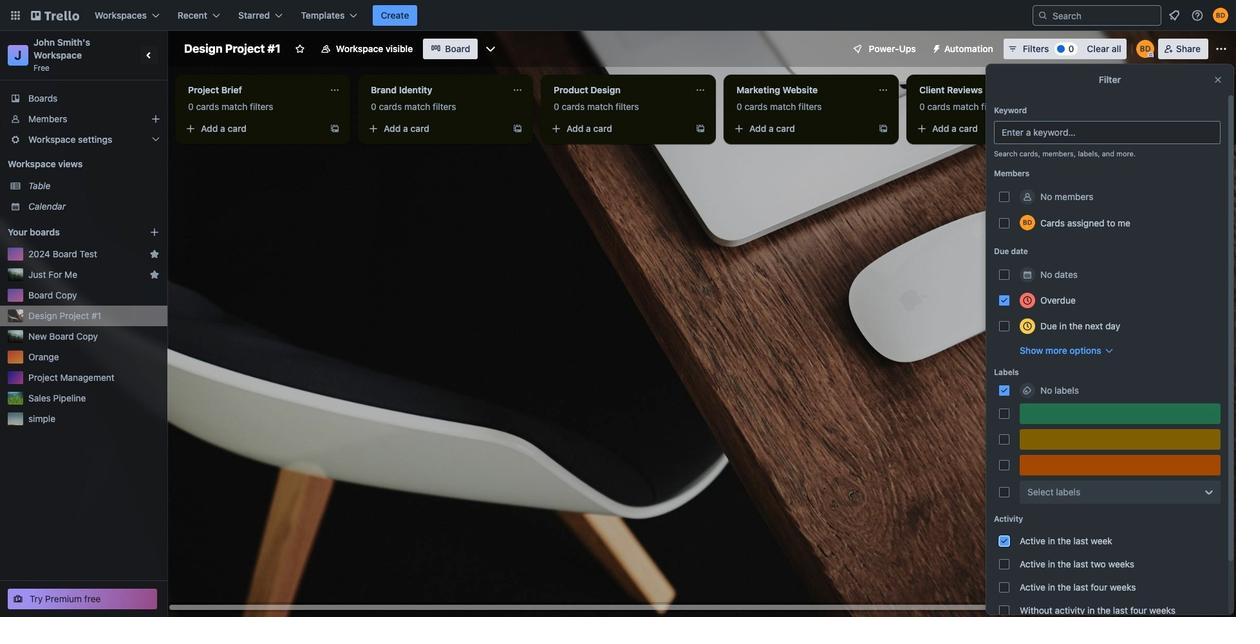 Task type: locate. For each thing, give the bounding box(es) containing it.
2 horizontal spatial barb dwyer (barbdwyer3) image
[[1214, 8, 1229, 23]]

0 horizontal spatial create from template… image
[[330, 124, 340, 134]]

1 horizontal spatial create from template… image
[[879, 124, 889, 134]]

close popover image
[[1214, 75, 1224, 85]]

1 horizontal spatial create from template… image
[[696, 124, 706, 134]]

0 horizontal spatial create from template… image
[[513, 124, 523, 134]]

create from template… image
[[513, 124, 523, 134], [696, 124, 706, 134]]

1 create from template… image from the left
[[330, 124, 340, 134]]

back to home image
[[31, 5, 79, 26]]

2 horizontal spatial create from template… image
[[1062, 124, 1072, 134]]

2 starred icon image from the top
[[149, 270, 160, 280]]

0 horizontal spatial barb dwyer (barbdwyer3) image
[[1020, 215, 1036, 231]]

barb dwyer (barbdwyer3) image
[[1214, 8, 1229, 23], [1137, 40, 1155, 58], [1020, 215, 1036, 231]]

1 horizontal spatial barb dwyer (barbdwyer3) image
[[1137, 40, 1155, 58]]

None text field
[[546, 80, 691, 100], [729, 80, 873, 100], [546, 80, 691, 100], [729, 80, 873, 100]]

3 create from template… image from the left
[[1062, 124, 1072, 134]]

None text field
[[180, 80, 325, 100], [363, 80, 508, 100], [912, 80, 1056, 100], [180, 80, 325, 100], [363, 80, 508, 100], [912, 80, 1056, 100]]

0 vertical spatial starred icon image
[[149, 249, 160, 260]]

1 vertical spatial starred icon image
[[149, 270, 160, 280]]

primary element
[[0, 0, 1237, 31]]

your boards with 9 items element
[[8, 225, 130, 240]]

1 create from template… image from the left
[[513, 124, 523, 134]]

sm image
[[927, 39, 945, 57]]

create from template… image
[[330, 124, 340, 134], [879, 124, 889, 134], [1062, 124, 1072, 134]]

0 vertical spatial barb dwyer (barbdwyer3) image
[[1214, 8, 1229, 23]]

1 vertical spatial barb dwyer (barbdwyer3) image
[[1137, 40, 1155, 58]]

customize views image
[[485, 43, 497, 55]]

starred icon image
[[149, 249, 160, 260], [149, 270, 160, 280]]



Task type: describe. For each thing, give the bounding box(es) containing it.
Board name text field
[[178, 39, 287, 59]]

workspace navigation collapse icon image
[[140, 46, 158, 64]]

open information menu image
[[1192, 9, 1205, 22]]

search image
[[1038, 10, 1049, 21]]

add board image
[[149, 227, 160, 238]]

0 notifications image
[[1167, 8, 1183, 23]]

this member is an admin of this board. image
[[1148, 52, 1154, 58]]

2 create from template… image from the left
[[879, 124, 889, 134]]

2 vertical spatial barb dwyer (barbdwyer3) image
[[1020, 215, 1036, 231]]

color: yellow, title: none element
[[1020, 430, 1221, 450]]

Search field
[[1049, 6, 1161, 24]]

star or unstar board image
[[295, 44, 305, 54]]

color: green, title: none element
[[1020, 404, 1221, 424]]

1 starred icon image from the top
[[149, 249, 160, 260]]

Enter a keyword… text field
[[995, 121, 1221, 144]]

2 create from template… image from the left
[[696, 124, 706, 134]]

show menu image
[[1215, 43, 1228, 55]]

color: orange, title: none element
[[1020, 455, 1221, 476]]



Task type: vqa. For each thing, say whether or not it's contained in the screenshot.
home icon
no



